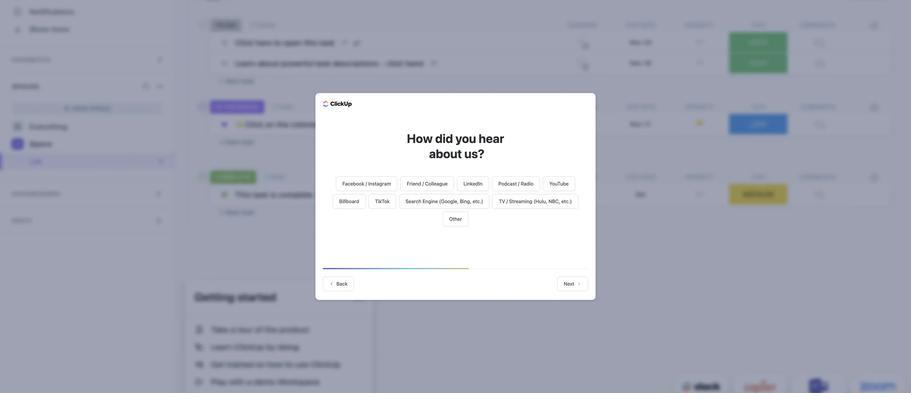 Task type: locate. For each thing, give the bounding box(es) containing it.
tv / streaming (hulu, nbc, etc.) button
[[493, 194, 579, 209]]

how did you hear about us?
[[407, 131, 505, 161]]

1 horizontal spatial etc.)
[[562, 199, 572, 204]]

podcast / radio
[[499, 181, 534, 187]]

us?
[[465, 147, 485, 161]]

facebook / instagram
[[343, 181, 391, 187]]

did
[[436, 131, 453, 146]]

/ right the 'friend'
[[423, 181, 424, 187]]

other button
[[443, 212, 469, 227]]

linkedin
[[464, 181, 483, 187]]

/ right tv
[[507, 199, 508, 204]]

nbc,
[[549, 199, 561, 204]]

1 etc.) from the left
[[473, 199, 483, 204]]

(google,
[[440, 199, 459, 204]]

clickup logo image
[[323, 100, 352, 107]]

colleague
[[425, 181, 448, 187]]

hear
[[479, 131, 505, 146]]

youtube
[[550, 181, 569, 187]]

etc.)
[[473, 199, 483, 204], [562, 199, 572, 204]]

etc.) right bing,
[[473, 199, 483, 204]]

(hulu,
[[534, 199, 548, 204]]

etc.) inside button
[[562, 199, 572, 204]]

linkedin button
[[457, 177, 489, 191]]

/ right "facebook"
[[366, 181, 367, 187]]

etc.) right nbc,
[[562, 199, 572, 204]]

podcast / radio button
[[492, 177, 540, 191]]

tv
[[499, 199, 506, 204]]

engine
[[423, 199, 438, 204]]

/
[[366, 181, 367, 187], [423, 181, 424, 187], [518, 181, 520, 187], [507, 199, 508, 204]]

youtube button
[[543, 177, 576, 191]]

2 etc.) from the left
[[562, 199, 572, 204]]

how
[[407, 131, 433, 146]]

/ left radio
[[518, 181, 520, 187]]

you
[[456, 131, 477, 146]]

friend / colleague button
[[401, 177, 454, 191]]

friend / colleague
[[407, 181, 448, 187]]

0 horizontal spatial etc.)
[[473, 199, 483, 204]]



Task type: describe. For each thing, give the bounding box(es) containing it.
search engine (google, bing, etc.) button
[[399, 194, 490, 209]]

tv / streaming (hulu, nbc, etc.)
[[499, 199, 572, 204]]

search engine (google, bing, etc.)
[[406, 199, 483, 204]]

back
[[337, 282, 348, 287]]

podcast
[[499, 181, 517, 187]]

billboard
[[340, 199, 360, 204]]

facebook / instagram button
[[336, 177, 398, 191]]

tiktok button
[[369, 194, 396, 209]]

other
[[449, 217, 462, 222]]

/ for friend
[[423, 181, 424, 187]]

about
[[429, 147, 462, 161]]

instagram
[[369, 181, 391, 187]]

friend
[[407, 181, 422, 187]]

/ for podcast
[[518, 181, 520, 187]]

radio
[[521, 181, 534, 187]]

/ for tv
[[507, 199, 508, 204]]

back button
[[323, 277, 354, 292]]

billboard button
[[333, 194, 366, 209]]

next button
[[558, 277, 589, 292]]

bing,
[[460, 199, 472, 204]]

streaming
[[510, 199, 533, 204]]

search
[[406, 199, 422, 204]]

etc.) inside button
[[473, 199, 483, 204]]

tiktok
[[375, 199, 390, 204]]

facebook
[[343, 181, 365, 187]]

/ for facebook
[[366, 181, 367, 187]]

next
[[564, 282, 575, 287]]



Task type: vqa. For each thing, say whether or not it's contained in the screenshot.
SEARCH TASKS... "text box" on the top right of the page
no



